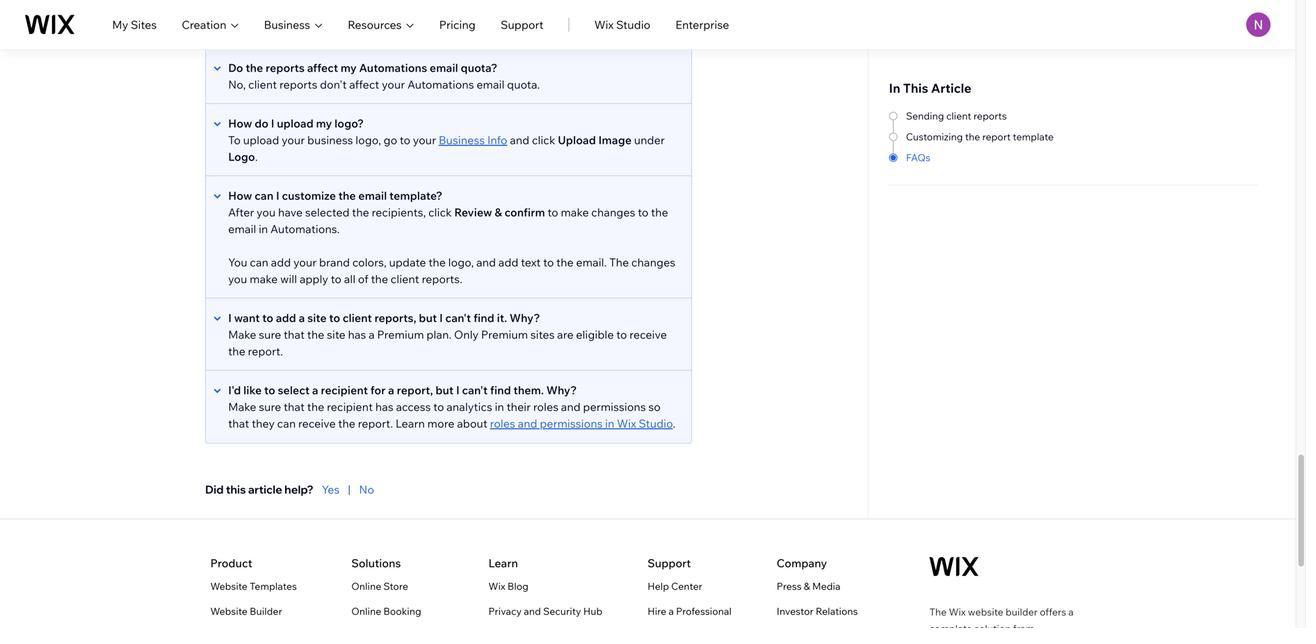 Task type: vqa. For each thing, say whether or not it's contained in the screenshot.
14
no



Task type: locate. For each thing, give the bounding box(es) containing it.
report. down want
[[248, 345, 283, 359]]

can't inside dropdown button
[[462, 384, 488, 398]]

of right all
[[358, 272, 368, 286]]

1 vertical spatial logo,
[[448, 256, 474, 270]]

1 horizontal spatial you
[[329, 5, 348, 19]]

why? right them.
[[546, 384, 577, 398]]

to
[[400, 133, 410, 147], [548, 206, 558, 220], [638, 206, 649, 220], [543, 256, 554, 270], [331, 272, 342, 286], [262, 311, 273, 325], [329, 311, 340, 325], [616, 328, 627, 342], [264, 384, 275, 398], [433, 400, 444, 414]]

website templates
[[210, 581, 297, 593]]

1 horizontal spatial business
[[439, 133, 485, 147]]

1 vertical spatial but
[[436, 384, 454, 398]]

there's
[[248, 5, 283, 19]]

1 vertical spatial receive
[[298, 417, 336, 431]]

1 horizontal spatial the
[[655, 5, 675, 19]]

1 how from the top
[[228, 117, 252, 131]]

0 vertical spatial no,
[[228, 5, 246, 19]]

affect right don't
[[349, 78, 379, 92]]

sites
[[560, 5, 584, 19], [531, 328, 555, 342]]

support left or
[[501, 18, 544, 32]]

1 horizontal spatial has
[[375, 400, 393, 414]]

learn down access
[[396, 417, 425, 431]]

how do i upload my logo? to upload your business logo, go to your business info and click upload image under logo .
[[228, 117, 665, 164]]

upload
[[558, 133, 596, 147]]

learn up "wix blog"
[[489, 557, 518, 571]]

client down article
[[946, 110, 972, 122]]

1 vertical spatial click
[[428, 206, 452, 220]]

roles down them.
[[533, 400, 559, 414]]

1 vertical spatial recipient
[[327, 400, 373, 414]]

1 vertical spatial for
[[370, 384, 386, 398]]

your left business
[[282, 133, 305, 147]]

0 vertical spatial recipient
[[321, 384, 368, 398]]

a down apply
[[299, 311, 305, 325]]

0 horizontal spatial in
[[259, 222, 268, 236]]

of inside you can add your brand colors, update the logo, and add text to the email. the changes you make will apply to all of the client reports.
[[358, 272, 368, 286]]

you inside you can add your brand colors, update the logo, and add text to the email. the changes you make will apply to all of the client reports.
[[228, 272, 247, 286]]

that up select
[[284, 328, 305, 342]]

have
[[278, 206, 303, 220]]

business info link
[[439, 133, 507, 147]]

online
[[351, 581, 381, 593], [351, 606, 381, 618]]

0 vertical spatial sure
[[259, 328, 281, 342]]

and right privacy
[[524, 606, 541, 618]]

0 horizontal spatial affect
[[307, 61, 338, 75]]

i inside how can i customize the email template? dropdown button
[[276, 189, 279, 203]]

make up want
[[250, 272, 278, 286]]

1 vertical spatial support
[[648, 557, 691, 571]]

0 horizontal spatial has
[[348, 328, 366, 342]]

affect up don't
[[307, 61, 338, 75]]

1 vertical spatial has
[[375, 400, 393, 414]]

0 vertical spatial site
[[523, 22, 542, 36]]

for
[[440, 5, 455, 19], [370, 384, 386, 398]]

sure down want
[[259, 328, 281, 342]]

the inside do the reports affect my automations email quota? no, client reports don't affect your automations email quota.
[[246, 61, 263, 75]]

why? inside i want to add a site to client reports, but i can't find it. why? make sure that the site has a premium plan. only premium sites are eligible to receive the report.
[[510, 311, 540, 325]]

why? inside dropdown button
[[546, 384, 577, 398]]

1 vertical spatial .
[[673, 417, 676, 431]]

website
[[968, 607, 1004, 619]]

make down want
[[228, 328, 256, 342]]

sure
[[259, 328, 281, 342], [259, 400, 281, 414]]

will left be
[[269, 22, 285, 36]]

sure up they
[[259, 400, 281, 414]]

reports down there's
[[228, 22, 266, 36]]

for left report,
[[370, 384, 386, 398]]

but inside the i'd like to select a recipient for a report, but i can't find them. why? dropdown button
[[436, 384, 454, 398]]

1 vertical spatial of
[[358, 272, 368, 286]]

want
[[234, 311, 260, 325]]

my inside do the reports affect my automations email quota? no, client reports don't affect your automations email quota.
[[341, 61, 357, 75]]

my for logo?
[[316, 117, 332, 131]]

2 online from the top
[[351, 606, 381, 618]]

studio down so
[[639, 417, 673, 431]]

hire
[[648, 606, 666, 618]]

but
[[419, 311, 437, 325], [436, 384, 454, 398]]

& right review
[[495, 206, 502, 220]]

a inside "the wix website builder offers a complete solution fro"
[[1069, 607, 1074, 619]]

reports down be
[[266, 61, 305, 75]]

0 vertical spatial logo,
[[356, 133, 381, 147]]

template
[[1013, 131, 1054, 143]]

can't inside i want to add a site to client reports, but i can't find it. why? make sure that the site has a premium plan. only premium sites are eligible to receive the report.
[[445, 311, 471, 325]]

can
[[351, 5, 369, 19], [255, 189, 274, 203], [250, 256, 268, 270], [277, 417, 296, 431]]

permissions inside make sure that the recipient has access to analytics in their roles and permissions so that they can receive the report. learn more about
[[583, 400, 646, 414]]

1 vertical spatial &
[[804, 581, 810, 593]]

make inside to make changes to the email in automations.
[[561, 206, 589, 220]]

1 horizontal spatial my
[[341, 61, 357, 75]]

offers
[[1040, 607, 1066, 619]]

report.
[[248, 345, 283, 359], [358, 417, 393, 431]]

online for online store
[[351, 581, 381, 593]]

how up after on the top left of the page
[[228, 189, 252, 203]]

2 make from the top
[[228, 400, 256, 414]]

0 horizontal spatial you
[[228, 256, 247, 270]]

0 horizontal spatial make
[[250, 272, 278, 286]]

learn
[[396, 417, 425, 431], [489, 557, 518, 571]]

0 vertical spatial my
[[341, 61, 357, 75]]

can down after on the top left of the page
[[250, 256, 268, 270]]

reports left don't
[[279, 78, 317, 92]]

2 vertical spatial site
[[327, 328, 346, 342]]

0 vertical spatial changes
[[591, 206, 635, 220]]

0 vertical spatial find
[[474, 311, 494, 325]]

support up the help center
[[648, 557, 691, 571]]

can inside you can add your brand colors, update the logo, and add text to the email. the changes you make will apply to all of the client reports.
[[250, 256, 268, 270]]

help?
[[284, 483, 313, 497]]

under
[[634, 133, 665, 147]]

select
[[278, 384, 310, 398]]

my
[[341, 61, 357, 75], [316, 117, 332, 131]]

email up after you have selected the recipients, click review & confirm
[[358, 189, 387, 203]]

my inside how do i upload my logo? to upload your business logo, go to your business info and click upload image under logo .
[[316, 117, 332, 131]]

online store link
[[351, 579, 408, 595]]

enterprise link
[[676, 16, 729, 33]]

website templates link
[[210, 579, 297, 595]]

0 vertical spatial the
[[655, 5, 675, 19]]

logo,
[[356, 133, 381, 147], [448, 256, 474, 270]]

1 vertical spatial report.
[[358, 417, 393, 431]]

0 vertical spatial has
[[348, 328, 366, 342]]

0 vertical spatial why?
[[510, 311, 540, 325]]

your up apply
[[293, 256, 317, 270]]

online for online booking
[[351, 606, 381, 618]]

1 horizontal spatial .
[[673, 417, 676, 431]]

limit.
[[301, 5, 327, 19]]

recipient right select
[[321, 384, 368, 398]]

1 horizontal spatial affect
[[349, 78, 379, 92]]

of up the remove at the left top
[[478, 5, 489, 19]]

1 horizontal spatial of
[[478, 5, 489, 19]]

can left send
[[351, 5, 369, 19]]

in
[[889, 80, 900, 96]]

plan.
[[427, 328, 452, 342]]

receive down select
[[298, 417, 336, 431]]

month,
[[365, 22, 402, 36]]

add down automations.
[[271, 256, 291, 270]]

don't
[[320, 78, 347, 92]]

my up don't
[[341, 61, 357, 75]]

your down how do i upload my logo? dropdown button
[[413, 133, 436, 147]]

receive
[[630, 328, 667, 342], [298, 417, 336, 431]]

2 how from the top
[[228, 189, 252, 203]]

1 vertical spatial you
[[228, 256, 247, 270]]

resources button
[[348, 16, 414, 33]]

0 horizontal spatial logo,
[[356, 133, 381, 147]]

0 vertical spatial sites
[[560, 5, 584, 19]]

upload
[[277, 117, 314, 131], [243, 133, 279, 147]]

report. inside i want to add a site to client reports, but i can't find it. why? make sure that the site has a premium plan. only premium sites are eligible to receive the report.
[[248, 345, 283, 359]]

sending client reports
[[906, 110, 1007, 122]]

1 vertical spatial how
[[228, 189, 252, 203]]

can left customize
[[255, 189, 274, 203]]

will inside no, there's no limit. you can send reports for any of the premium sites you manage. the reports will be sent once a month, unless you remove the site or recipient(s).
[[269, 22, 285, 36]]

but up plan.
[[419, 311, 437, 325]]

1 vertical spatial sure
[[259, 400, 281, 414]]

i right do
[[271, 117, 274, 131]]

1 horizontal spatial click
[[532, 133, 555, 147]]

and
[[510, 133, 529, 147], [476, 256, 496, 270], [561, 400, 581, 414], [518, 417, 537, 431], [524, 606, 541, 618]]

my up business
[[316, 117, 332, 131]]

find inside i want to add a site to client reports, but i can't find it. why? make sure that the site has a premium plan. only premium sites are eligible to receive the report.
[[474, 311, 494, 325]]

about
[[457, 417, 488, 431]]

recipient down i'd like to select a recipient for a report, but i can't find them. why?
[[327, 400, 373, 414]]

add inside i want to add a site to client reports, but i can't find it. why? make sure that the site has a premium plan. only premium sites are eligible to receive the report.
[[276, 311, 296, 325]]

wix inside "link"
[[489, 581, 505, 593]]

a inside no, there's no limit. you can send reports for any of the premium sites you manage. the reports will be sent once a month, unless you remove the site or recipient(s).
[[357, 22, 363, 36]]

2 no, from the top
[[228, 78, 246, 92]]

0 vertical spatial can't
[[445, 311, 471, 325]]

find inside dropdown button
[[490, 384, 511, 398]]

of
[[478, 5, 489, 19], [358, 272, 368, 286]]

i up have
[[276, 189, 279, 203]]

changes up email.
[[591, 206, 635, 220]]

1 horizontal spatial sites
[[560, 5, 584, 19]]

click inside how do i upload my logo? to upload your business logo, go to your business info and click upload image under logo .
[[532, 133, 555, 147]]

1 horizontal spatial why?
[[546, 384, 577, 398]]

add left text
[[498, 256, 519, 270]]

brand
[[319, 256, 350, 270]]

sites up the recipient(s).
[[560, 5, 584, 19]]

but for report,
[[436, 384, 454, 398]]

click left upload
[[532, 133, 555, 147]]

2 sure from the top
[[259, 400, 281, 414]]

0 vertical spatial support
[[501, 18, 544, 32]]

and inside you can add your brand colors, update the logo, and add text to the email. the changes you make will apply to all of the client reports.
[[476, 256, 496, 270]]

1 make from the top
[[228, 328, 256, 342]]

that down select
[[284, 400, 305, 414]]

can't up only on the bottom left of page
[[445, 311, 471, 325]]

will
[[269, 22, 285, 36], [280, 272, 297, 286]]

email.
[[576, 256, 607, 270]]

make down i'd
[[228, 400, 256, 414]]

business inside how do i upload my logo? to upload your business logo, go to your business info and click upload image under logo .
[[439, 133, 485, 147]]

2 website from the top
[[210, 606, 248, 618]]

sent
[[304, 22, 327, 36]]

2 vertical spatial the
[[930, 607, 947, 619]]

recipient
[[321, 384, 368, 398], [327, 400, 373, 414]]

1 vertical spatial affect
[[349, 78, 379, 92]]

changes right email.
[[632, 256, 676, 270]]

access
[[396, 400, 431, 414]]

0 horizontal spatial business
[[264, 18, 310, 32]]

i want to add a site to client reports, but i can't find it. why? make sure that the site has a premium plan. only premium sites are eligible to receive the report.
[[228, 311, 667, 359]]

business inside popup button
[[264, 18, 310, 32]]

0 horizontal spatial for
[[370, 384, 386, 398]]

1 no, from the top
[[228, 5, 246, 19]]

0 vertical spatial roles
[[533, 400, 559, 414]]

them.
[[514, 384, 544, 398]]

image
[[599, 133, 632, 147]]

1 vertical spatial that
[[284, 400, 305, 414]]

0 vertical spatial report.
[[248, 345, 283, 359]]

report
[[982, 131, 1011, 143]]

how inside how do i upload my logo? to upload your business logo, go to your business info and click upload image under logo .
[[228, 117, 252, 131]]

0 vertical spatial make
[[228, 328, 256, 342]]

0 vertical spatial how
[[228, 117, 252, 131]]

2 vertical spatial in
[[605, 417, 614, 431]]

do
[[255, 117, 269, 131]]

no, down 'do'
[[228, 78, 246, 92]]

1 online from the top
[[351, 581, 381, 593]]

website down "product"
[[210, 581, 248, 593]]

make
[[561, 206, 589, 220], [250, 272, 278, 286]]

0 vertical spatial .
[[255, 150, 258, 164]]

1 vertical spatial make
[[228, 400, 256, 414]]

online inside 'link'
[[351, 581, 381, 593]]

no, left there's
[[228, 5, 246, 19]]

1 horizontal spatial report.
[[358, 417, 393, 431]]

the right manage.
[[655, 5, 675, 19]]

wix blog link
[[489, 579, 529, 595]]

has down i'd like to select a recipient for a report, but i can't find them. why?
[[375, 400, 393, 414]]

how
[[228, 117, 252, 131], [228, 189, 252, 203]]

0 horizontal spatial click
[[428, 206, 452, 220]]

click
[[532, 133, 555, 147], [428, 206, 452, 220]]

but inside i want to add a site to client reports, but i can't find it. why? make sure that the site has a premium plan. only premium sites are eligible to receive the report.
[[419, 311, 437, 325]]

client up do
[[248, 78, 277, 92]]

do the reports affect my automations email quota? button
[[206, 60, 678, 76]]

1 vertical spatial find
[[490, 384, 511, 398]]

receive right eligible at bottom
[[630, 328, 667, 342]]

email down "quota?"
[[477, 78, 505, 92]]

that inside i want to add a site to client reports, but i can't find it. why? make sure that the site has a premium plan. only premium sites are eligible to receive the report.
[[284, 328, 305, 342]]

0 vertical spatial learn
[[396, 417, 425, 431]]

do the reports affect my automations email quota? no, client reports don't affect your automations email quota.
[[228, 61, 543, 92]]

sites left are
[[531, 328, 555, 342]]

roles and permissions in wix studio link
[[490, 417, 673, 431]]

has inside make sure that the recipient has access to analytics in their roles and permissions so that they can receive the report. learn more about
[[375, 400, 393, 414]]

site down apply
[[307, 311, 327, 325]]

email inside dropdown button
[[358, 189, 387, 203]]

but up make sure that the recipient has access to analytics in their roles and permissions so that they can receive the report. learn more about
[[436, 384, 454, 398]]

0 horizontal spatial report.
[[248, 345, 283, 359]]

how for how do i upload my logo? to upload your business logo, go to your business info and click upload image under logo .
[[228, 117, 252, 131]]

changes
[[591, 206, 635, 220], [632, 256, 676, 270]]

you down after on the top left of the page
[[228, 256, 247, 270]]

1 website from the top
[[210, 581, 248, 593]]

quota?
[[461, 61, 497, 75]]

0 horizontal spatial receive
[[298, 417, 336, 431]]

send
[[372, 5, 397, 19]]

the right email.
[[609, 256, 629, 270]]

no
[[359, 483, 374, 497]]

client inside you can add your brand colors, update the logo, and add text to the email. the changes you make will apply to all of the client reports.
[[391, 272, 419, 286]]

you up want
[[228, 272, 247, 286]]

for left "any"
[[440, 5, 455, 19]]

0 vertical spatial that
[[284, 328, 305, 342]]

2 horizontal spatial the
[[930, 607, 947, 619]]

the inside to make changes to the email in automations.
[[651, 206, 668, 220]]

1 vertical spatial make
[[250, 272, 278, 286]]

1 vertical spatial sites
[[531, 328, 555, 342]]

be
[[288, 22, 301, 36]]

0 horizontal spatial why?
[[510, 311, 540, 325]]

permissions down them.
[[540, 417, 603, 431]]

no
[[286, 5, 299, 19]]

i up analytics
[[456, 384, 460, 398]]

how for how can i customize the email template?
[[228, 189, 252, 203]]

a right once
[[357, 22, 363, 36]]

why? for it.
[[510, 311, 540, 325]]

online down online store 'link'
[[351, 606, 381, 618]]

site left or
[[523, 22, 542, 36]]

0 vertical spatial in
[[259, 222, 268, 236]]

website down website templates link
[[210, 606, 248, 618]]

how inside how can i customize the email template? dropdown button
[[228, 189, 252, 203]]

0 horizontal spatial my
[[316, 117, 332, 131]]

permissions up 'roles and permissions in wix studio .'
[[583, 400, 646, 414]]

you down "any"
[[440, 22, 459, 36]]

like
[[243, 384, 262, 398]]

automations
[[359, 61, 427, 75], [408, 78, 474, 92]]

click down how can i customize the email template? dropdown button
[[428, 206, 452, 220]]

find left it.
[[474, 311, 494, 325]]

|
[[348, 483, 351, 497]]

support link
[[501, 16, 544, 33]]

i'd like to select a recipient for a report, but i can't find them. why? button
[[206, 382, 678, 399]]

0 vertical spatial &
[[495, 206, 502, 220]]

client down update
[[391, 272, 419, 286]]

and up roles and permissions in wix studio "link" in the bottom of the page
[[561, 400, 581, 414]]

sure inside make sure that the recipient has access to analytics in their roles and permissions so that they can receive the report. learn more about
[[259, 400, 281, 414]]

can't up analytics
[[462, 384, 488, 398]]

0 vertical spatial business
[[264, 18, 310, 32]]

1 vertical spatial in
[[495, 400, 504, 414]]

can't
[[445, 311, 471, 325], [462, 384, 488, 398]]

1 sure from the top
[[259, 328, 281, 342]]

automations down month, at the left of the page
[[359, 61, 427, 75]]

booking
[[384, 606, 421, 618]]

report. down i'd like to select a recipient for a report, but i can't find them. why?
[[358, 417, 393, 431]]

a right offers
[[1069, 607, 1074, 619]]

hire a professional
[[648, 606, 732, 618]]

it.
[[497, 311, 507, 325]]

1 vertical spatial changes
[[632, 256, 676, 270]]

0 vertical spatial online
[[351, 581, 381, 593]]

has down all
[[348, 328, 366, 342]]

can right they
[[277, 417, 296, 431]]

website for website templates
[[210, 581, 248, 593]]

1 vertical spatial can't
[[462, 384, 488, 398]]

1 vertical spatial online
[[351, 606, 381, 618]]

0 horizontal spatial of
[[358, 272, 368, 286]]

the
[[491, 5, 508, 19], [503, 22, 521, 36], [246, 61, 263, 75], [965, 131, 980, 143], [338, 189, 356, 203], [352, 206, 369, 220], [651, 206, 668, 220], [429, 256, 446, 270], [556, 256, 574, 270], [371, 272, 388, 286], [307, 328, 324, 342], [228, 345, 245, 359], [307, 400, 324, 414], [338, 417, 355, 431]]

0 horizontal spatial support
[[501, 18, 544, 32]]

in inside make sure that the recipient has access to analytics in their roles and permissions so that they can receive the report. learn more about
[[495, 400, 504, 414]]

changes inside you can add your brand colors, update the logo, and add text to the email. the changes you make will apply to all of the client reports.
[[632, 256, 676, 270]]

0 vertical spatial but
[[419, 311, 437, 325]]

0 horizontal spatial sites
[[531, 328, 555, 342]]

0 vertical spatial will
[[269, 22, 285, 36]]

1 vertical spatial the
[[609, 256, 629, 270]]

email
[[430, 61, 458, 75], [477, 78, 505, 92], [358, 189, 387, 203], [228, 222, 256, 236]]

are
[[557, 328, 574, 342]]

reports up report
[[974, 110, 1007, 122]]

eligible
[[576, 328, 614, 342]]

i up plan.
[[440, 311, 443, 325]]

you up once
[[329, 5, 348, 19]]

the up complete
[[930, 607, 947, 619]]

0 horizontal spatial the
[[609, 256, 629, 270]]

affect
[[307, 61, 338, 75], [349, 78, 379, 92]]

1 vertical spatial automations
[[408, 78, 474, 92]]

find up their
[[490, 384, 511, 398]]

1 horizontal spatial make
[[561, 206, 589, 220]]

confirm
[[505, 206, 545, 220]]

& right press
[[804, 581, 810, 593]]

how up to in the left of the page
[[228, 117, 252, 131]]

logo, inside how do i upload my logo? to upload your business logo, go to your business info and click upload image under logo .
[[356, 133, 381, 147]]

0 horizontal spatial learn
[[396, 417, 425, 431]]

in inside to make changes to the email in automations.
[[259, 222, 268, 236]]

1 vertical spatial site
[[307, 311, 327, 325]]

find
[[474, 311, 494, 325], [490, 384, 511, 398]]



Task type: describe. For each thing, give the bounding box(es) containing it.
has inside i want to add a site to client reports, but i can't find it. why? make sure that the site has a premium plan. only premium sites are eligible to receive the report.
[[348, 328, 366, 342]]

media
[[812, 581, 841, 593]]

make sure that the recipient has access to analytics in their roles and permissions so that they can receive the report. learn more about
[[228, 400, 661, 431]]

to inside make sure that the recipient has access to analytics in their roles and permissions so that they can receive the report. learn more about
[[433, 400, 444, 414]]

after
[[228, 206, 254, 220]]

yes button
[[322, 482, 340, 499]]

faqs
[[906, 152, 931, 164]]

to inside dropdown button
[[264, 384, 275, 398]]

online booking
[[351, 606, 421, 618]]

the inside no, there's no limit. you can send reports for any of the premium sites you manage. the reports will be sent once a month, unless you remove the site or recipient(s).
[[655, 5, 675, 19]]

0 vertical spatial upload
[[277, 117, 314, 131]]

press & media
[[777, 581, 841, 593]]

website builder link
[[210, 604, 282, 621]]

wix logo, homepage image
[[930, 558, 979, 577]]

enterprise
[[676, 18, 729, 32]]

template?
[[389, 189, 443, 203]]

reports up 'unless'
[[400, 5, 438, 19]]

your inside do the reports affect my automations email quota? no, client reports don't affect your automations email quota.
[[382, 78, 405, 92]]

this
[[226, 483, 246, 497]]

how can i customize the email template? button
[[206, 188, 678, 204]]

or
[[544, 22, 555, 36]]

find for it.
[[474, 311, 494, 325]]

sites inside i want to add a site to client reports, but i can't find it. why? make sure that the site has a premium plan. only premium sites are eligible to receive the report.
[[531, 328, 555, 342]]

my
[[112, 18, 128, 32]]

you inside no, there's no limit. you can send reports for any of the premium sites you manage. the reports will be sent once a month, unless you remove the site or recipient(s).
[[329, 5, 348, 19]]

my sites
[[112, 18, 157, 32]]

wix inside "the wix website builder offers a complete solution fro"
[[949, 607, 966, 619]]

no button
[[359, 482, 374, 499]]

online store
[[351, 581, 408, 593]]

receive inside make sure that the recipient has access to analytics in their roles and permissions so that they can receive the report. learn more about
[[298, 417, 336, 431]]

automations.
[[271, 222, 340, 236]]

sending
[[906, 110, 944, 122]]

creation button
[[182, 16, 239, 33]]

manage.
[[608, 5, 653, 19]]

premium down it.
[[481, 328, 528, 342]]

professional
[[676, 606, 732, 618]]

roles and permissions in wix studio .
[[490, 417, 676, 431]]

customize
[[282, 189, 336, 203]]

website builder
[[210, 606, 282, 618]]

privacy and security hub
[[489, 606, 603, 618]]

i inside the i'd like to select a recipient for a report, but i can't find them. why? dropdown button
[[456, 384, 460, 398]]

my for automations
[[341, 61, 357, 75]]

1 horizontal spatial learn
[[489, 557, 518, 571]]

after you have selected the recipients, click review & confirm
[[228, 206, 545, 220]]

investor relations link
[[777, 604, 858, 621]]

can inside dropdown button
[[255, 189, 274, 203]]

they
[[252, 417, 275, 431]]

the wix website builder offers a complete solution fro
[[930, 607, 1074, 629]]

apply
[[300, 272, 328, 286]]

you inside you can add your brand colors, update the logo, and add text to the email. the changes you make will apply to all of the client reports.
[[228, 256, 247, 270]]

recipients,
[[372, 206, 426, 220]]

for inside no, there's no limit. you can send reports for any of the premium sites you manage. the reports will be sent once a month, unless you remove the site or recipient(s).
[[440, 5, 455, 19]]

site inside no, there's no limit. you can send reports for any of the premium sites you manage. the reports will be sent once a month, unless you remove the site or recipient(s).
[[523, 22, 542, 36]]

can't for it.
[[445, 311, 471, 325]]

colors,
[[352, 256, 387, 270]]

customizing
[[906, 131, 963, 143]]

pricing
[[439, 18, 476, 32]]

0 horizontal spatial &
[[495, 206, 502, 220]]

text
[[521, 256, 541, 270]]

do
[[228, 61, 243, 75]]

i'd like to select a recipient for a report, but i can't find them. why?
[[228, 384, 577, 398]]

2 horizontal spatial in
[[605, 417, 614, 431]]

hire a professional link
[[648, 604, 732, 621]]

recipient inside the i'd like to select a recipient for a report, but i can't find them. why? dropdown button
[[321, 384, 368, 398]]

builder
[[1006, 607, 1038, 619]]

make inside i want to add a site to client reports, but i can't find it. why? make sure that the site has a premium plan. only premium sites are eligible to receive the report.
[[228, 328, 256, 342]]

yes
[[322, 483, 340, 497]]

all
[[344, 272, 356, 286]]

a down reports,
[[369, 328, 375, 342]]

client inside do the reports affect my automations email quota? no, client reports don't affect your automations email quota.
[[248, 78, 277, 92]]

why? for them.
[[546, 384, 577, 398]]

can't for them.
[[462, 384, 488, 398]]

i left want
[[228, 311, 232, 325]]

store
[[384, 581, 408, 593]]

no, there's no limit. you can send reports for any of the premium sites you manage. the reports will be sent once a month, unless you remove the site or recipient(s).
[[228, 5, 675, 36]]

hub
[[583, 606, 603, 618]]

resources
[[348, 18, 402, 32]]

premium inside no, there's no limit. you can send reports for any of the premium sites you manage. the reports will be sent once a month, unless you remove the site or recipient(s).
[[511, 5, 558, 19]]

find for them.
[[490, 384, 511, 398]]

quota.
[[507, 78, 540, 92]]

email inside to make changes to the email in automations.
[[228, 222, 256, 236]]

press
[[777, 581, 802, 593]]

of inside no, there's no limit. you can send reports for any of the premium sites you manage. the reports will be sent once a month, unless you remove the site or recipient(s).
[[478, 5, 489, 19]]

in this article
[[889, 80, 972, 96]]

once
[[329, 22, 354, 36]]

premium down reports,
[[377, 328, 424, 342]]

no, inside no, there's no limit. you can send reports for any of the premium sites you manage. the reports will be sent once a month, unless you remove the site or recipient(s).
[[228, 5, 246, 19]]

but for reports,
[[419, 311, 437, 325]]

the inside you can add your brand colors, update the logo, and add text to the email. the changes you make will apply to all of the client reports.
[[609, 256, 629, 270]]

investor relations
[[777, 606, 858, 618]]

email left "quota?"
[[430, 61, 458, 75]]

1 horizontal spatial &
[[804, 581, 810, 593]]

blog
[[508, 581, 529, 593]]

security
[[543, 606, 581, 618]]

a left report,
[[388, 384, 394, 398]]

logo, inside you can add your brand colors, update the logo, and add text to the email. the changes you make will apply to all of the client reports.
[[448, 256, 474, 270]]

sites inside no, there's no limit. you can send reports for any of the premium sites you manage. the reports will be sent once a month, unless you remove the site or recipient(s).
[[560, 5, 584, 19]]

1 horizontal spatial support
[[648, 557, 691, 571]]

client inside i want to add a site to client reports, but i can't find it. why? make sure that the site has a premium plan. only premium sites are eligible to receive the report.
[[343, 311, 372, 325]]

a right select
[[312, 384, 318, 398]]

for inside the i'd like to select a recipient for a report, but i can't find them. why? dropdown button
[[370, 384, 386, 398]]

product
[[210, 557, 252, 571]]

recipient inside make sure that the recipient has access to analytics in their roles and permissions so that they can receive the report. learn more about
[[327, 400, 373, 414]]

investor
[[777, 606, 814, 618]]

make inside make sure that the recipient has access to analytics in their roles and permissions so that they can receive the report. learn more about
[[228, 400, 256, 414]]

more
[[427, 417, 455, 431]]

1 vertical spatial upload
[[243, 133, 279, 147]]

you up the recipient(s).
[[587, 5, 606, 19]]

solutions
[[351, 557, 401, 571]]

no, inside do the reports affect my automations email quota? no, client reports don't affect your automations email quota.
[[228, 78, 246, 92]]

profile image image
[[1246, 13, 1271, 37]]

and inside how do i upload my logo? to upload your business logo, go to your business info and click upload image under logo .
[[510, 133, 529, 147]]

article
[[248, 483, 282, 497]]

2 vertical spatial that
[[228, 417, 249, 431]]

sure inside i want to add a site to client reports, but i can't find it. why? make sure that the site has a premium plan. only premium sites are eligible to receive the report.
[[259, 328, 281, 342]]

will inside you can add your brand colors, update the logo, and add text to the email. the changes you make will apply to all of the client reports.
[[280, 272, 297, 286]]

your inside you can add your brand colors, update the logo, and add text to the email. the changes you make will apply to all of the client reports.
[[293, 256, 317, 270]]

reports.
[[422, 272, 462, 286]]

you left have
[[257, 206, 276, 220]]

and inside make sure that the recipient has access to analytics in their roles and permissions so that they can receive the report. learn more about
[[561, 400, 581, 414]]

the inside "the wix website builder offers a complete solution fro"
[[930, 607, 947, 619]]

and down their
[[518, 417, 537, 431]]

1 vertical spatial permissions
[[540, 417, 603, 431]]

press & media link
[[777, 579, 841, 595]]

can inside make sure that the recipient has access to analytics in their roles and permissions so that they can receive the report. learn more about
[[277, 417, 296, 431]]

i want to add a site to client reports, but i can't find it. why? button
[[206, 310, 678, 327]]

website for website builder
[[210, 606, 248, 618]]

creation
[[182, 18, 226, 32]]

can inside no, there's no limit. you can send reports for any of the premium sites you manage. the reports will be sent once a month, unless you remove the site or recipient(s).
[[351, 5, 369, 19]]

roles inside make sure that the recipient has access to analytics in their roles and permissions so that they can receive the report. learn more about
[[533, 400, 559, 414]]

center
[[671, 581, 702, 593]]

0 vertical spatial automations
[[359, 61, 427, 75]]

changes inside to make changes to the email in automations.
[[591, 206, 635, 220]]

help center
[[648, 581, 702, 593]]

the inside dropdown button
[[338, 189, 356, 203]]

to inside how do i upload my logo? to upload your business logo, go to your business info and click upload image under logo .
[[400, 133, 410, 147]]

1 vertical spatial studio
[[639, 417, 673, 431]]

business
[[307, 133, 353, 147]]

report,
[[397, 384, 433, 398]]

selected
[[305, 206, 350, 220]]

0 vertical spatial affect
[[307, 61, 338, 75]]

their
[[507, 400, 531, 414]]

how can i customize the email template?
[[228, 189, 443, 203]]

a right hire
[[669, 606, 674, 618]]

learn inside make sure that the recipient has access to analytics in their roles and permissions so that they can receive the report. learn more about
[[396, 417, 425, 431]]

privacy
[[489, 606, 522, 618]]

. inside how do i upload my logo? to upload your business logo, go to your business info and click upload image under logo .
[[255, 150, 258, 164]]

analytics
[[447, 400, 492, 414]]

0 horizontal spatial roles
[[490, 417, 515, 431]]

i inside how do i upload my logo? to upload your business logo, go to your business info and click upload image under logo .
[[271, 117, 274, 131]]

make inside you can add your brand colors, update the logo, and add text to the email. the changes you make will apply to all of the client reports.
[[250, 272, 278, 286]]

0 vertical spatial studio
[[616, 18, 651, 32]]

builder
[[250, 606, 282, 618]]

reports,
[[375, 311, 416, 325]]

report. inside make sure that the recipient has access to analytics in their roles and permissions so that they can receive the report. learn more about
[[358, 417, 393, 431]]

update
[[389, 256, 426, 270]]

my sites link
[[112, 16, 157, 33]]

receive inside i want to add a site to client reports, but i can't find it. why? make sure that the site has a premium plan. only premium sites are eligible to receive the report.
[[630, 328, 667, 342]]

article
[[931, 80, 972, 96]]



